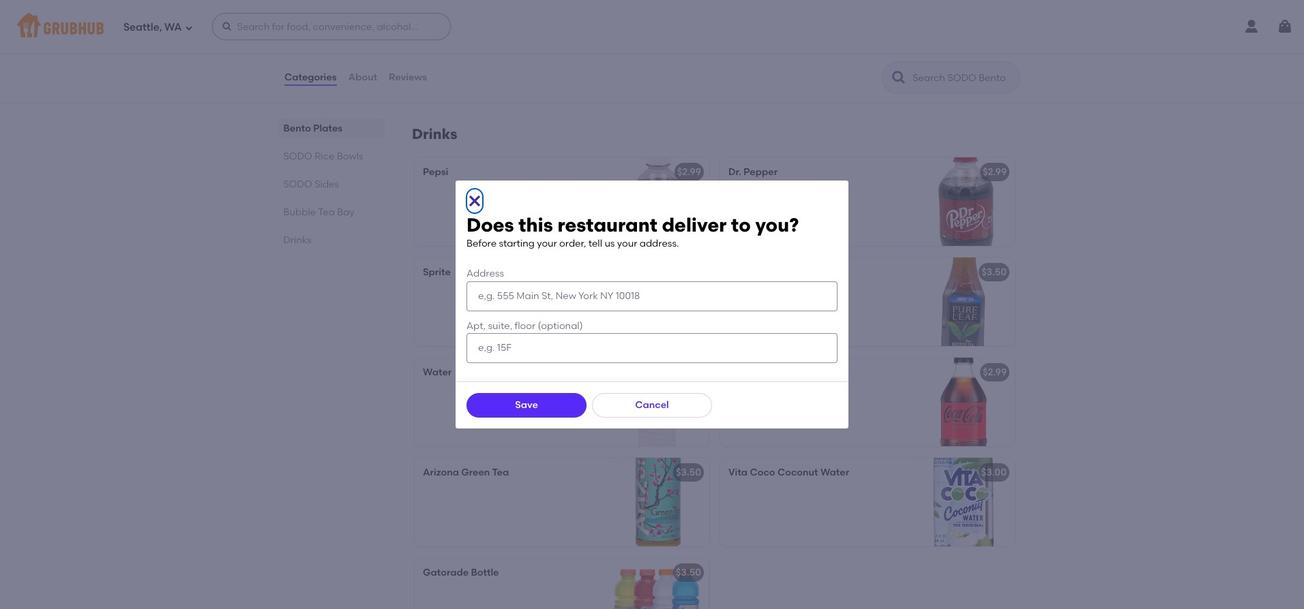 Task type: vqa. For each thing, say whether or not it's contained in the screenshot.
Le Diplomate Cafe logo
no



Task type: describe. For each thing, give the bounding box(es) containing it.
does this restaurant deliver to you? before starting your order, tell us your address.
[[467, 214, 799, 250]]

pepsi
[[423, 166, 449, 178]]

sprite button
[[415, 258, 710, 347]]

svg image
[[467, 193, 483, 210]]

a
[[439, 36, 445, 48]]

cancel button
[[592, 394, 712, 418]]

green
[[461, 467, 490, 479]]

sodo
[[866, 36, 890, 48]]

sides
[[315, 179, 340, 190]]

drinks inside tab
[[284, 235, 312, 246]]

about
[[348, 72, 377, 83]]

bento plates tab
[[284, 121, 379, 136]]

categories button
[[284, 53, 338, 102]]

to inside treat yourself to our delicious sodo boba smoothie! enjoy the perfect balance of sweetness and texture in every sip!
[[793, 36, 803, 48]]

order,
[[560, 238, 586, 250]]

coconut
[[778, 467, 818, 479]]

before
[[467, 238, 497, 250]]

of
[[769, 64, 779, 76]]

dr. pepper image
[[913, 158, 1015, 246]]

0 horizontal spatial svg image
[[185, 24, 193, 32]]

treat
[[729, 36, 753, 48]]

suite,
[[488, 320, 513, 332]]

1 horizontal spatial water
[[821, 467, 849, 479]]

address.
[[640, 238, 679, 250]]

coke zero
[[729, 367, 776, 379]]

sodo sides
[[284, 179, 340, 190]]

any
[[566, 36, 583, 48]]

sodo for sodo sides
[[284, 179, 313, 190]]

e,g. 15F search field
[[467, 333, 838, 364]]

$1.99
[[679, 367, 701, 379]]

seattle,
[[123, 21, 162, 33]]

yourself
[[755, 36, 791, 48]]

gatorade bottle
[[423, 568, 499, 579]]

1 horizontal spatial drinks
[[412, 126, 458, 143]]

wa
[[164, 21, 182, 33]]

texture
[[851, 64, 884, 76]]

e,g. 555 Main St, New York NY 10018 search field
[[467, 281, 838, 311]]

starting
[[499, 238, 535, 250]]

perfect
[[849, 50, 883, 62]]

treat yourself to our delicious sodo boba smoothie! enjoy the perfect balance of sweetness and texture in every sip!
[[729, 36, 895, 89]]

reviews
[[389, 72, 427, 83]]

bottle
[[471, 568, 499, 579]]

$3.50 for gatorade bottle
[[676, 568, 701, 579]]

plates
[[314, 123, 343, 134]]

in
[[886, 64, 895, 76]]

apt,
[[467, 320, 486, 332]]

boba
[[729, 50, 753, 62]]

delicious
[[823, 36, 863, 48]]

smoothie
[[485, 36, 528, 48]]

main navigation navigation
[[0, 0, 1305, 53]]

(optional)
[[538, 320, 583, 332]]

dr.
[[729, 166, 742, 178]]

bento plates
[[284, 123, 343, 134]]

our
[[805, 36, 820, 48]]

smoothie
[[477, 17, 522, 29]]

try
[[423, 36, 437, 48]]

2 horizontal spatial svg image
[[1277, 18, 1294, 35]]

enjoy
[[805, 50, 829, 62]]

drinks tab
[[284, 233, 379, 248]]

pineapple smoothie image
[[913, 8, 1015, 97]]

gatorade
[[423, 568, 469, 579]]

coke
[[729, 367, 753, 379]]

coco
[[750, 467, 775, 479]]

sweetness
[[781, 64, 829, 76]]

categories
[[285, 72, 337, 83]]

$3.50 for arizona green tea
[[676, 467, 701, 479]]

arizona green tea image
[[607, 458, 710, 547]]

Search SODO Bento search field
[[912, 72, 1016, 85]]



Task type: locate. For each thing, give the bounding box(es) containing it.
to
[[530, 36, 540, 48], [793, 36, 803, 48], [731, 214, 751, 237]]

tea
[[318, 207, 335, 218], [492, 467, 509, 479]]

to inside try a creamy smoothie to fulfill any sweet cravings!
[[530, 36, 540, 48]]

1 vertical spatial $3.50
[[676, 467, 701, 479]]

drinks up 'pepsi'
[[412, 126, 458, 143]]

water
[[423, 367, 452, 379], [821, 467, 849, 479]]

to for fulfill
[[530, 36, 540, 48]]

0 horizontal spatial tea
[[318, 207, 335, 218]]

about button
[[348, 53, 378, 102]]

bubble tea bay
[[284, 207, 355, 218]]

to for you?
[[731, 214, 751, 237]]

1 vertical spatial tea
[[492, 467, 509, 479]]

tea left bay at the top of the page
[[318, 207, 335, 218]]

bubble tea bay tab
[[284, 205, 379, 220]]

the
[[831, 50, 847, 62]]

$2.99
[[677, 166, 701, 178], [983, 166, 1007, 178], [983, 367, 1007, 379]]

1 vertical spatial water
[[821, 467, 849, 479]]

search icon image
[[891, 70, 907, 86]]

0 horizontal spatial drinks
[[284, 235, 312, 246]]

1 sodo from the top
[[284, 151, 313, 162]]

sodo rice bowls
[[284, 151, 364, 162]]

your
[[537, 238, 557, 250], [617, 238, 637, 250]]

arizona green tea
[[423, 467, 509, 479]]

smoothie!
[[756, 50, 802, 62]]

vita coco coconut water image
[[913, 458, 1015, 547]]

$3.50 button
[[720, 258, 1015, 347]]

1 your from the left
[[537, 238, 557, 250]]

seattle, wa
[[123, 21, 182, 33]]

address
[[467, 268, 504, 280]]

bubble
[[284, 207, 316, 218]]

fulfill
[[542, 36, 564, 48]]

rice
[[315, 151, 335, 162]]

0 vertical spatial $3.50
[[982, 267, 1007, 278]]

0 horizontal spatial water
[[423, 367, 452, 379]]

vita coco coconut water
[[729, 467, 849, 479]]

1 horizontal spatial to
[[731, 214, 751, 237]]

to left fulfill
[[530, 36, 540, 48]]

1 vertical spatial sodo
[[284, 179, 313, 190]]

0 vertical spatial drinks
[[412, 126, 458, 143]]

2 your from the left
[[617, 238, 637, 250]]

water image
[[607, 358, 710, 447]]

zero
[[755, 367, 776, 379]]

sodo rice bowls tab
[[284, 149, 379, 164]]

bowls
[[337, 151, 364, 162]]

pepper
[[744, 166, 778, 178]]

restaurant
[[558, 214, 658, 237]]

sodo sides tab
[[284, 177, 379, 192]]

strawberry
[[423, 17, 475, 29]]

to inside does this restaurant deliver to you? before starting your order, tell us your address.
[[731, 214, 751, 237]]

svg image
[[1277, 18, 1294, 35], [221, 21, 232, 32], [185, 24, 193, 32]]

this
[[519, 214, 553, 237]]

sodo inside tab
[[284, 179, 313, 190]]

your down this
[[537, 238, 557, 250]]

treat yourself to our delicious sodo boba smoothie! enjoy the perfect balance of sweetness and texture in every sip! button
[[720, 8, 1015, 97]]

sprite
[[423, 267, 451, 278]]

sodo for sodo rice bowls
[[284, 151, 313, 162]]

$3.00
[[982, 467, 1007, 479]]

pepsi image
[[607, 158, 710, 246]]

reviews button
[[388, 53, 428, 102]]

us
[[605, 238, 615, 250]]

sip!
[[756, 78, 772, 89]]

sprite image
[[607, 258, 710, 347]]

coke zero image
[[913, 358, 1015, 447]]

$2.99 for pepper
[[983, 166, 1007, 178]]

tea right green on the left bottom of the page
[[492, 467, 509, 479]]

2 vertical spatial $3.50
[[676, 568, 701, 579]]

cravings!
[[452, 50, 494, 62]]

0 vertical spatial sodo
[[284, 151, 313, 162]]

1 horizontal spatial tea
[[492, 467, 509, 479]]

1 horizontal spatial your
[[617, 238, 637, 250]]

to left our
[[793, 36, 803, 48]]

arizona
[[423, 467, 459, 479]]

try a creamy smoothie to fulfill any sweet cravings!
[[423, 36, 583, 62]]

does
[[467, 214, 514, 237]]

balance
[[729, 64, 767, 76]]

your right 'us'
[[617, 238, 637, 250]]

strawberry smoothie image
[[607, 8, 710, 97]]

bento
[[284, 123, 311, 134]]

floor
[[515, 320, 536, 332]]

gatorade bottle image
[[607, 559, 710, 610]]

deliver
[[662, 214, 727, 237]]

save button
[[467, 394, 587, 418]]

apt, suite, floor (optional)
[[467, 320, 583, 332]]

drinks down bubble
[[284, 235, 312, 246]]

0 horizontal spatial your
[[537, 238, 557, 250]]

2 horizontal spatial to
[[793, 36, 803, 48]]

$2.99 for zero
[[983, 367, 1007, 379]]

bay
[[338, 207, 355, 218]]

you?
[[756, 214, 799, 237]]

$3.50 inside button
[[982, 267, 1007, 278]]

creamy
[[448, 36, 483, 48]]

to left you? at the top of page
[[731, 214, 751, 237]]

strawberry smoothie
[[423, 17, 522, 29]]

0 horizontal spatial to
[[530, 36, 540, 48]]

drinks
[[412, 126, 458, 143], [284, 235, 312, 246]]

tea inside tab
[[318, 207, 335, 218]]

1 vertical spatial drinks
[[284, 235, 312, 246]]

sodo
[[284, 151, 313, 162], [284, 179, 313, 190]]

sodo inside tab
[[284, 151, 313, 162]]

dr. pepper
[[729, 166, 778, 178]]

0 vertical spatial water
[[423, 367, 452, 379]]

sodo left rice
[[284, 151, 313, 162]]

sweet
[[423, 50, 450, 62]]

vita
[[729, 467, 748, 479]]

and
[[831, 64, 849, 76]]

every
[[729, 78, 754, 89]]

0 vertical spatial tea
[[318, 207, 335, 218]]

2 sodo from the top
[[284, 179, 313, 190]]

save
[[515, 400, 538, 411]]

pure leaf sweet tea image
[[913, 258, 1015, 347]]

$3.50
[[982, 267, 1007, 278], [676, 467, 701, 479], [676, 568, 701, 579]]

sodo up bubble
[[284, 179, 313, 190]]

tell
[[589, 238, 602, 250]]

1 horizontal spatial svg image
[[221, 21, 232, 32]]

cancel
[[635, 400, 669, 411]]



